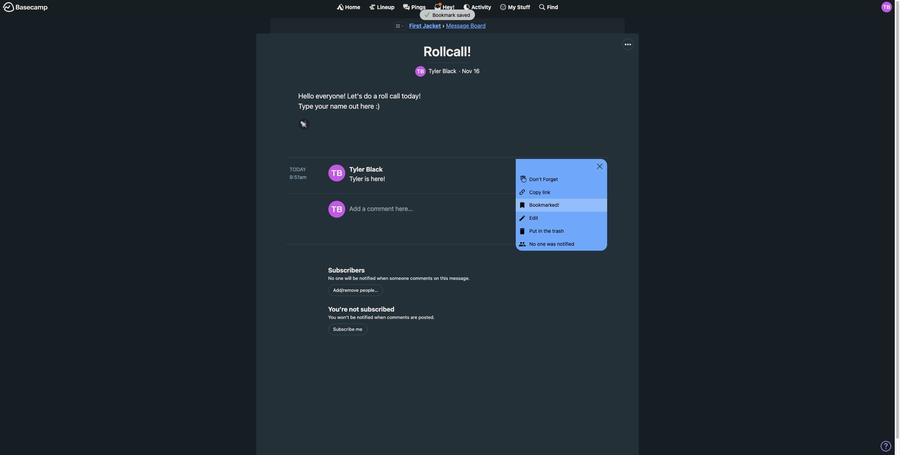 Task type: describe. For each thing, give the bounding box(es) containing it.
add/remove people… link
[[328, 285, 383, 296]]

this
[[440, 275, 448, 281]]

main element
[[0, 0, 895, 14]]

0 horizontal spatial black
[[366, 166, 383, 173]]

roll
[[379, 92, 388, 100]]

home
[[345, 4, 360, 10]]

in
[[538, 228, 542, 234]]

lineup link
[[369, 4, 395, 11]]

not
[[349, 306, 359, 313]]

bookmark saved
[[431, 12, 470, 18]]

one inside subscribers no one will be notified when someone comments on this message.
[[336, 275, 343, 281]]

no one was notified
[[529, 241, 574, 247]]

find
[[547, 4, 558, 10]]

0 vertical spatial notified
[[557, 241, 574, 247]]

be inside subscribers no one will be notified when someone comments on this message.
[[353, 275, 358, 281]]

here…
[[396, 205, 413, 212]]

my
[[508, 4, 516, 10]]

forget
[[543, 176, 558, 182]]

today 9:51am
[[290, 166, 307, 180]]

comments for you're
[[387, 314, 409, 320]]

put in the trash
[[529, 228, 564, 234]]

my stuff button
[[500, 4, 530, 11]]

call
[[390, 92, 400, 100]]

activity link
[[463, 4, 491, 11]]

people…
[[360, 287, 378, 293]]

rollcall!
[[424, 43, 471, 59]]

9:51am link
[[290, 173, 321, 181]]

add/remove
[[333, 287, 359, 293]]

subscribe me
[[333, 326, 362, 332]]

don't forget link
[[516, 173, 607, 186]]

hello everyone! let's do a roll call today! type your name out here :)
[[298, 92, 421, 110]]

stuff
[[517, 4, 530, 10]]

a inside add a comment here… button
[[362, 205, 366, 212]]

put in the trash link
[[516, 225, 607, 238]]

here!
[[371, 175, 385, 183]]

your
[[315, 102, 329, 110]]

2 vertical spatial tyler
[[349, 175, 363, 183]]

posted.
[[419, 314, 435, 320]]

bookmark saved alert
[[0, 9, 895, 20]]

subscribed
[[361, 306, 395, 313]]

bookmarked! link
[[516, 199, 607, 212]]

copy
[[529, 189, 541, 195]]

edit link
[[516, 212, 607, 225]]

lineup
[[377, 4, 395, 10]]

1 vertical spatial tyler black
[[349, 166, 383, 173]]

1 horizontal spatial black
[[443, 68, 457, 74]]

are
[[411, 314, 417, 320]]

here
[[361, 102, 374, 110]]

put
[[529, 228, 537, 234]]

everyone!
[[316, 92, 346, 100]]

name
[[330, 102, 347, 110]]

type
[[298, 102, 313, 110]]

hello
[[298, 92, 314, 100]]

add a comment here…
[[349, 205, 413, 212]]

the
[[544, 228, 551, 234]]

0 horizontal spatial tyler black image
[[328, 201, 345, 218]]

first jacket link
[[409, 23, 441, 29]]

nov
[[462, 68, 472, 74]]

trash
[[552, 228, 564, 234]]

was
[[547, 241, 556, 247]]

comment
[[367, 205, 394, 212]]

copy link link
[[516, 186, 607, 199]]

out
[[349, 102, 359, 110]]

home link
[[337, 4, 360, 11]]

you're not subscribed you won't be notified when comments are posted.
[[328, 306, 435, 320]]

jacket
[[423, 23, 441, 29]]

1 vertical spatial tyler
[[349, 166, 365, 173]]

0 vertical spatial tyler
[[429, 68, 441, 74]]

add a comment here… button
[[349, 201, 602, 232]]

nov 16 element
[[462, 68, 480, 74]]

activity
[[472, 4, 491, 10]]

notified inside subscribers no one will be notified when someone comments on this message.
[[359, 275, 376, 281]]

16
[[474, 68, 480, 74]]

› message board
[[442, 23, 486, 29]]

saved
[[457, 12, 470, 18]]



Task type: locate. For each thing, give the bounding box(es) containing it.
find button
[[539, 4, 558, 11]]

a right do
[[374, 92, 377, 100]]

when inside subscribers no one will be notified when someone comments on this message.
[[377, 275, 388, 281]]

add/remove people…
[[333, 287, 378, 293]]

black
[[443, 68, 457, 74], [366, 166, 383, 173]]

no
[[529, 241, 536, 247], [328, 275, 334, 281]]

›
[[442, 23, 445, 29]]

0 vertical spatial one
[[537, 241, 546, 247]]

first
[[409, 23, 421, 29]]

my stuff
[[508, 4, 530, 10]]

when down subscribed
[[374, 314, 386, 320]]

copy link
[[529, 189, 550, 195]]

you're
[[328, 306, 348, 313]]

1 vertical spatial a
[[362, 205, 366, 212]]

comments inside subscribers no one will be notified when someone comments on this message.
[[410, 275, 433, 281]]

subscribe me button
[[328, 324, 367, 335]]

board
[[471, 23, 486, 29]]

hey!
[[443, 4, 455, 10]]

1 vertical spatial no
[[328, 275, 334, 281]]

1 horizontal spatial one
[[537, 241, 546, 247]]

0 horizontal spatial tyler black image
[[328, 165, 345, 182]]

subscribe
[[333, 326, 355, 332]]

0 horizontal spatial one
[[336, 275, 343, 281]]

9:51am element
[[290, 174, 307, 180]]

message
[[446, 23, 469, 29]]

0 vertical spatial no
[[529, 241, 536, 247]]

hey! button
[[434, 2, 455, 11]]

tyler black up is at left
[[349, 166, 383, 173]]

tyler black image
[[415, 66, 426, 77], [328, 165, 345, 182]]

you
[[328, 314, 336, 320]]

0 vertical spatial tyler black
[[429, 68, 457, 74]]

be inside the you're not subscribed you won't be notified when comments are posted.
[[350, 314, 356, 320]]

0 horizontal spatial comments
[[387, 314, 409, 320]]

be right the will
[[353, 275, 358, 281]]

1 vertical spatial tyler black image
[[328, 201, 345, 218]]

comments left the are
[[387, 314, 409, 320]]

2 vertical spatial notified
[[357, 314, 373, 320]]

bookmark
[[433, 12, 456, 18]]

don't forget
[[529, 176, 558, 182]]

won't
[[337, 314, 349, 320]]

1 vertical spatial be
[[350, 314, 356, 320]]

tyler black
[[429, 68, 457, 74], [349, 166, 383, 173]]

comments inside the you're not subscribed you won't be notified when comments are posted.
[[387, 314, 409, 320]]

tyler black down rollcall!
[[429, 68, 457, 74]]

1 horizontal spatial comments
[[410, 275, 433, 281]]

one left the will
[[336, 275, 343, 281]]

pings
[[411, 4, 426, 10]]

0 vertical spatial comments
[[410, 275, 433, 281]]

today link
[[290, 166, 321, 173]]

1 vertical spatial notified
[[359, 275, 376, 281]]

no inside subscribers no one will be notified when someone comments on this message.
[[328, 275, 334, 281]]

will
[[345, 275, 352, 281]]

9:51am
[[290, 174, 307, 180]]

be
[[353, 275, 358, 281], [350, 314, 356, 320]]

pings button
[[403, 4, 426, 11]]

nov 16
[[462, 68, 480, 74]]

one left was
[[537, 241, 546, 247]]

first jacket
[[409, 23, 441, 29]]

subscribers no one will be notified when someone comments on this message.
[[328, 266, 470, 281]]

tyler left is at left
[[349, 175, 363, 183]]

notified down "put in the trash" link
[[557, 241, 574, 247]]

0 horizontal spatial no
[[328, 275, 334, 281]]

don't
[[529, 176, 542, 182]]

tyler up tyler is here! at the left of the page
[[349, 166, 365, 173]]

0 vertical spatial when
[[377, 275, 388, 281]]

notified inside the you're not subscribed you won't be notified when comments are posted.
[[357, 314, 373, 320]]

1 vertical spatial black
[[366, 166, 383, 173]]

black up here!
[[366, 166, 383, 173]]

1 horizontal spatial no
[[529, 241, 536, 247]]

comments left on
[[410, 275, 433, 281]]

edit
[[529, 215, 538, 221]]

link
[[543, 189, 550, 195]]

0 vertical spatial tyler black image
[[882, 2, 892, 12]]

message.
[[449, 275, 470, 281]]

on
[[434, 275, 439, 281]]

a right add
[[362, 205, 366, 212]]

1 vertical spatial when
[[374, 314, 386, 320]]

today element
[[290, 166, 306, 173]]

comments for subscribers
[[410, 275, 433, 281]]

:)
[[376, 102, 380, 110]]

subscribers
[[328, 266, 365, 274]]

1 horizontal spatial tyler black
[[429, 68, 457, 74]]

1 vertical spatial comments
[[387, 314, 409, 320]]

0 vertical spatial tyler black image
[[415, 66, 426, 77]]

tyler black image up today!
[[415, 66, 426, 77]]

bookmarked!
[[529, 202, 559, 208]]

1 vertical spatial tyler black image
[[328, 165, 345, 182]]

add
[[349, 205, 361, 212]]

0 vertical spatial be
[[353, 275, 358, 281]]

tyler black image
[[882, 2, 892, 12], [328, 201, 345, 218]]

tyler is here!
[[349, 175, 385, 183]]

tyler black image left is at left
[[328, 165, 345, 182]]

comments
[[410, 275, 433, 281], [387, 314, 409, 320]]

0 vertical spatial black
[[443, 68, 457, 74]]

me
[[356, 326, 362, 332]]

0 vertical spatial a
[[374, 92, 377, 100]]

notified up me at bottom
[[357, 314, 373, 320]]

no left the will
[[328, 275, 334, 281]]

do
[[364, 92, 372, 100]]

0 horizontal spatial tyler black
[[349, 166, 383, 173]]

a
[[374, 92, 377, 100], [362, 205, 366, 212]]

1 horizontal spatial tyler black image
[[882, 2, 892, 12]]

when
[[377, 275, 388, 281], [374, 314, 386, 320]]

today!
[[402, 92, 421, 100]]

a inside hello everyone! let's do a roll call today! type your name out here :)
[[374, 92, 377, 100]]

today
[[290, 166, 306, 172]]

is
[[365, 175, 369, 183]]

black left nov
[[443, 68, 457, 74]]

switch accounts image
[[3, 2, 48, 13]]

tyler
[[429, 68, 441, 74], [349, 166, 365, 173], [349, 175, 363, 183]]

notified up 'people…' at the bottom left of the page
[[359, 275, 376, 281]]

1 horizontal spatial a
[[374, 92, 377, 100]]

one
[[537, 241, 546, 247], [336, 275, 343, 281]]

message board link
[[446, 23, 486, 29]]

1 vertical spatial one
[[336, 275, 343, 281]]

someone
[[390, 275, 409, 281]]

when left someone
[[377, 275, 388, 281]]

1 horizontal spatial tyler black image
[[415, 66, 426, 77]]

let's
[[347, 92, 362, 100]]

0 horizontal spatial a
[[362, 205, 366, 212]]

tyler black image inside main element
[[882, 2, 892, 12]]

no down put on the right of the page
[[529, 241, 536, 247]]

tyler down rollcall!
[[429, 68, 441, 74]]

when inside the you're not subscribed you won't be notified when comments are posted.
[[374, 314, 386, 320]]

be down not
[[350, 314, 356, 320]]



Task type: vqa. For each thing, say whether or not it's contained in the screenshot.
daily
no



